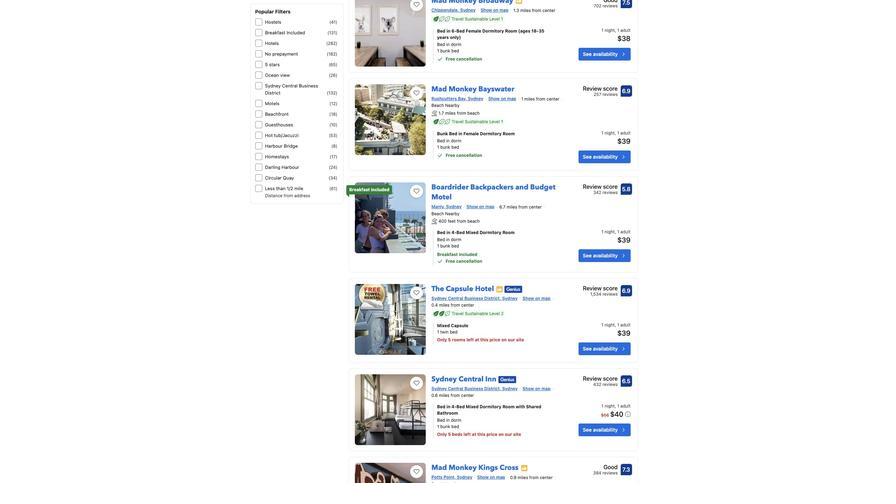 Task type: describe. For each thing, give the bounding box(es) containing it.
on for 1 miles from center
[[501, 96, 506, 101]]

map for 0.9 miles from center
[[496, 475, 505, 481]]

breakfast included
[[349, 187, 390, 193]]

(18)
[[330, 112, 338, 117]]

5 inside bed in 4-bed mixed dormitory room with shared bathroom bed in dorm 1 bunk bed only 5 beds left at this price on our site
[[448, 432, 451, 438]]

dorm inside bed in 4-bed mixed dormitory room with shared bathroom bed in dorm 1 bunk bed only 5 beds left at this price on our site
[[451, 418, 462, 423]]

kings
[[479, 464, 498, 473]]

mixed for bed in 4-bed mixed dormitory room
[[466, 230, 479, 236]]

guesthouses
[[265, 122, 293, 128]]

see availability for review score 432 reviews
[[583, 427, 618, 433]]

bunk bed in female dormitory room
[[437, 131, 515, 137]]

bunk inside bed in dorm 1 bunk bed breakfast included
[[441, 244, 450, 249]]

on inside bed in 4-bed mixed dormitory room with shared bathroom bed in dorm 1 bunk bed only 5 beds left at this price on our site
[[499, 432, 504, 438]]

show for 6.7 miles from center
[[467, 204, 478, 210]]

adult for review score 1,534 reviews
[[621, 323, 631, 328]]

central inside sydney central business district
[[282, 83, 298, 89]]

mile
[[295, 186, 303, 192]]

popular
[[255, 9, 274, 15]]

(8)
[[332, 144, 338, 149]]

hostels
[[265, 19, 281, 25]]

bed in 4-bed mixed dormitory room with shared bathroom link
[[437, 404, 557, 417]]

show for 0.4 miles from center
[[523, 296, 534, 302]]

price inside mixed capsule 1 twin bed only 5 rooms left at this price on our site
[[490, 338, 501, 343]]

400 feet from beach
[[439, 219, 480, 224]]

(282)
[[326, 41, 338, 46]]

5.8
[[622, 186, 631, 193]]

room down '1 miles from center beach nearby'
[[503, 131, 515, 137]]

review for review score 342 reviews
[[583, 184, 602, 190]]

capsule for mixed
[[451, 323, 469, 329]]

1 vertical spatial harbour
[[282, 165, 299, 170]]

2 dorm from the top
[[451, 138, 462, 144]]

beach for mad monkey bayswater
[[432, 103, 444, 108]]

show on map for 1.3 miles from center
[[481, 7, 509, 13]]

bed in 6-bed female dormitory room (ages 18-35 years only)
[[437, 28, 545, 40]]

center for 1 miles from center beach nearby
[[547, 96, 560, 102]]

bunk inside bed in 4-bed mixed dormitory room with shared bathroom bed in dorm 1 bunk bed only 5 beds left at this price on our site
[[441, 425, 450, 430]]

, for review score 257 reviews
[[615, 131, 616, 136]]

7.3
[[623, 467, 630, 474]]

availability for review score 257 reviews
[[593, 154, 618, 160]]

bed in dorm 1 bunk bed for $39
[[437, 138, 462, 150]]

see availability for review score 1,534 reviews
[[583, 346, 618, 352]]

monkey for bayswater
[[449, 84, 477, 94]]

mixed capsule 1 twin bed only 5 rooms left at this price on our site
[[437, 323, 524, 343]]

see for review score 342 reviews
[[583, 253, 592, 259]]

travel for review score 257 reviews
[[452, 119, 464, 124]]

0.4 miles from center
[[432, 303, 474, 308]]

our inside mixed capsule 1 twin bed only 5 rooms left at this price on our site
[[508, 338, 515, 343]]

432
[[594, 382, 602, 388]]

scored 6.9 element for review score 1,534 reviews
[[621, 286, 632, 297]]

bed inside bed in dorm 1 bunk bed breakfast included
[[437, 237, 445, 243]]

0.6
[[432, 393, 438, 399]]

, inside the 1 night , 1 adult $38
[[615, 28, 616, 33]]

1 see availability link from the top
[[579, 48, 631, 61]]

6-
[[452, 28, 457, 34]]

travel for review score 1,534 reviews
[[452, 311, 464, 317]]

sydney down mad monkey kings cross
[[457, 475, 473, 481]]

distance from address
[[265, 193, 310, 199]]

site inside bed in 4-bed mixed dormitory room with shared bathroom bed in dorm 1 bunk bed only 5 beds left at this price on our site
[[513, 432, 521, 438]]

beachfront
[[265, 111, 289, 117]]

from for 1.7 miles from beach
[[457, 111, 466, 116]]

potts
[[432, 475, 443, 481]]

1 inside bed in dorm 1 bunk bed breakfast included
[[437, 244, 439, 249]]

1 night , 1 adult $38
[[602, 28, 631, 42]]

see availability link for review score 257 reviews
[[579, 151, 631, 164]]

35
[[539, 28, 545, 34]]

review score element for review score 432 reviews
[[583, 375, 618, 383]]

only inside mixed capsule 1 twin bed only 5 rooms left at this price on our site
[[437, 338, 447, 343]]

(ages
[[519, 28, 531, 34]]

score for review score 342 reviews
[[603, 184, 618, 190]]

business for the
[[465, 296, 483, 302]]

show for 0.9 miles from center
[[478, 475, 489, 481]]

sydney up 0.6
[[432, 387, 447, 392]]

reviews for review score 342 reviews
[[603, 190, 618, 195]]

district, for sydney central inn
[[485, 387, 501, 392]]

1 inside '1 miles from center beach nearby'
[[521, 96, 523, 102]]

sydney up 0.4
[[432, 296, 447, 302]]

5 stars
[[265, 62, 280, 67]]

$56
[[601, 413, 609, 418]]

included
[[287, 30, 305, 35]]

level for review score 257 reviews
[[490, 119, 500, 124]]

score for review score 257 reviews
[[603, 85, 618, 92]]

rushcutters bay, sydney
[[432, 96, 484, 101]]

rushcutters
[[432, 96, 457, 101]]

review score 1,534 reviews
[[583, 286, 618, 297]]

sydney down mad monkey bayswater
[[468, 96, 484, 101]]

review for review score 1,534 reviews
[[583, 286, 602, 292]]

bed inside bed in 4-bed mixed dormitory room with shared bathroom bed in dorm 1 bunk bed only 5 beds left at this price on our site
[[452, 425, 459, 430]]

sydney central inn image
[[355, 375, 426, 446]]

$38
[[618, 34, 631, 42]]

this inside bed in 4-bed mixed dormitory room with shared bathroom bed in dorm 1 bunk bed only 5 beds left at this price on our site
[[478, 432, 486, 438]]

district
[[265, 90, 281, 96]]

map for 6.7 miles from center
[[486, 204, 495, 210]]

beds
[[452, 432, 463, 438]]

2
[[501, 311, 504, 317]]

good element for 384 reviews
[[594, 464, 618, 472]]

on for 0.4 miles from center
[[535, 296, 541, 302]]

left inside bed in 4-bed mixed dormitory room with shared bathroom bed in dorm 1 bunk bed only 5 beds left at this price on our site
[[464, 432, 471, 438]]

sydney inside sydney central business district
[[265, 83, 281, 89]]

rooms
[[452, 338, 466, 343]]

1 inside bed in 4-bed mixed dormitory room with shared bathroom bed in dorm 1 bunk bed only 5 beds left at this price on our site
[[437, 425, 439, 430]]

stars
[[269, 62, 280, 67]]

availability for review score 1,534 reviews
[[593, 346, 618, 352]]

business for sydney
[[465, 387, 483, 392]]

left inside mixed capsule 1 twin bed only 5 rooms left at this price on our site
[[467, 338, 474, 343]]

1,534
[[591, 292, 602, 297]]

price inside bed in 4-bed mixed dormitory room with shared bathroom bed in dorm 1 bunk bed only 5 beds left at this price on our site
[[487, 432, 498, 438]]

at inside mixed capsule 1 twin bed only 5 rooms left at this price on our site
[[475, 338, 479, 343]]

beach for monkey
[[468, 111, 480, 116]]

1 see from the top
[[583, 51, 592, 57]]

and
[[516, 183, 529, 192]]

twin
[[441, 330, 449, 335]]

mixed inside mixed capsule 1 twin bed only 5 rooms left at this price on our site
[[437, 323, 450, 329]]

sydney up the feet
[[446, 204, 462, 210]]

on for 6.7 miles from center
[[479, 204, 485, 210]]

beach for backpackers
[[468, 219, 480, 224]]

0 vertical spatial included
[[371, 187, 390, 193]]

400
[[439, 219, 447, 224]]

free for $38
[[446, 56, 455, 62]]

hotel
[[475, 285, 494, 294]]

sydney central business district
[[265, 83, 318, 96]]

night for review score 342 reviews
[[605, 230, 615, 235]]

breakfast included
[[265, 30, 305, 35]]

(61)
[[330, 186, 338, 192]]

the capsule hotel link
[[432, 282, 494, 294]]

$39 for boardrider backpackers and budget motel
[[618, 236, 631, 244]]

dorm inside bed in dorm 1 bunk bed breakfast included
[[451, 237, 462, 243]]

bed in dorm 1 bunk bed breakfast included
[[437, 237, 478, 258]]

bed down only)
[[452, 48, 459, 53]]

review score 342 reviews
[[583, 184, 618, 195]]

darling
[[265, 165, 280, 170]]

show on map for 6.7 miles from center
[[467, 204, 495, 210]]

4- for bed in 4-bed mixed dormitory room
[[452, 230, 457, 236]]

(65)
[[329, 62, 338, 67]]

mad monkey bayswater image
[[355, 84, 426, 155]]

center for 0.4 miles from center
[[461, 303, 474, 308]]

1 level from the top
[[490, 16, 500, 22]]

address
[[294, 193, 310, 199]]

miles for 0.6
[[439, 393, 450, 399]]

quay
[[283, 175, 294, 181]]

from for 6.7 miles from center beach nearby
[[519, 205, 528, 210]]

chippendale, sydney
[[432, 7, 476, 13]]

hotels
[[265, 40, 279, 46]]

384
[[594, 471, 602, 476]]

(26)
[[329, 73, 338, 78]]

1 night , 1 adult
[[602, 404, 631, 409]]

see for review score 257 reviews
[[583, 154, 592, 160]]

5 inside mixed capsule 1 twin bed only 5 rooms left at this price on our site
[[448, 338, 451, 343]]

this property is part of our preferred partner program. it's committed to providing excellent service and good value. it'll pay us a higher commission if you make a booking. image for potts point, sydney
[[521, 465, 528, 472]]

years
[[437, 35, 449, 40]]

1 see availability from the top
[[583, 51, 618, 57]]

bed down bunk bed in female dormitory room
[[452, 145, 459, 150]]

on inside mixed capsule 1 twin bed only 5 rooms left at this price on our site
[[502, 338, 507, 343]]

1 night , 1 adult $39 for mad monkey bayswater
[[602, 131, 631, 145]]

adult for review score 342 reviews
[[621, 230, 631, 235]]

night for review score 257 reviews
[[605, 131, 615, 136]]

central up 0.6 miles from center
[[448, 387, 464, 392]]

sydney up with
[[503, 387, 518, 392]]

central left inn
[[459, 375, 484, 384]]

(131)
[[328, 30, 338, 35]]

reviews inside good 384 reviews
[[603, 471, 618, 476]]

(34)
[[329, 176, 338, 181]]

chippendale,
[[432, 7, 459, 13]]

show for 1.3 miles from center
[[481, 7, 492, 13]]

ocean
[[265, 72, 279, 78]]

3 1 night , 1 adult $39 from the top
[[602, 323, 631, 338]]

view
[[280, 72, 290, 78]]

circular quay
[[265, 175, 294, 181]]

darling harbour
[[265, 165, 299, 170]]

mad monkey bayswater link
[[432, 82, 515, 94]]

mad monkey bayswater
[[432, 84, 515, 94]]

cross
[[500, 464, 519, 473]]

1 travel from the top
[[452, 16, 464, 22]]

homestays
[[265, 154, 289, 160]]

bridge
[[284, 143, 298, 149]]

tub/jacuzzi
[[274, 133, 299, 138]]

show on map for 1 miles from center
[[489, 96, 517, 101]]

5 night from the top
[[605, 404, 615, 409]]

this property is part of our preferred partner program. it's committed to providing excellent service and good value. it'll pay us a higher commission if you make a booking. image for sydney central business district, sydney
[[496, 286, 503, 293]]

3 free cancellation from the top
[[446, 259, 482, 264]]

room for bed in 4-bed mixed dormitory room with shared bathroom bed in dorm 1 bunk bed only 5 beds left at this price on our site
[[503, 405, 515, 410]]

bay,
[[458, 96, 467, 101]]

filters
[[275, 9, 291, 15]]

3 free from the top
[[446, 259, 455, 264]]

review score element for review score 1,534 reviews
[[583, 285, 618, 293]]

2 bunk from the top
[[441, 145, 450, 150]]

18-
[[532, 28, 539, 34]]

from for 400 feet from beach
[[457, 219, 466, 224]]

travel sustainable level 1 for $39
[[452, 119, 503, 124]]

availability for review score 432 reviews
[[593, 427, 618, 433]]

on for 1.3 miles from center
[[493, 7, 499, 13]]

0 vertical spatial 5
[[265, 62, 268, 67]]

mad monkey kings cross link
[[432, 461, 519, 473]]

dormitory for bed in 6-bed female dormitory room (ages 18-35 years only)
[[483, 28, 504, 34]]

sydney up 2
[[503, 296, 518, 302]]

bayswater
[[479, 84, 515, 94]]

show for 1 miles from center
[[489, 96, 500, 101]]

night inside the 1 night , 1 adult $38
[[605, 28, 615, 33]]

1 night , 1 adult $39 for boardrider backpackers and budget motel
[[602, 230, 631, 244]]

bed inside mixed capsule 1 twin bed only 5 rooms left at this price on our site
[[450, 330, 458, 335]]

map for 1.3 miles from center
[[500, 7, 509, 13]]

sydney central inn link
[[432, 372, 497, 384]]

map for 0.4 miles from center
[[542, 296, 551, 302]]

shared
[[526, 405, 542, 410]]

0.6 miles from center
[[432, 393, 474, 399]]

(10)
[[330, 122, 338, 128]]

less
[[265, 186, 275, 192]]

702 reviews link
[[591, 0, 632, 9]]

see availability for review score 257 reviews
[[583, 154, 618, 160]]



Task type: locate. For each thing, give the bounding box(es) containing it.
1 review from the top
[[583, 85, 602, 92]]

1 vertical spatial free
[[446, 153, 455, 158]]

reviews inside review score 1,534 reviews
[[603, 292, 618, 297]]

free cancellation down bunk bed in female dormitory room
[[446, 153, 482, 158]]

from for 1 miles from center beach nearby
[[536, 96, 546, 102]]

1 vertical spatial 6.9
[[622, 288, 631, 294]]

scored 5.8 element
[[621, 184, 632, 195]]

0 vertical spatial 6.9
[[622, 88, 631, 94]]

sydney central business district, sydney down sydney central inn
[[432, 387, 518, 392]]

0 vertical spatial harbour
[[265, 143, 283, 149]]

2 only from the top
[[437, 432, 447, 438]]

the capsule hotel image
[[355, 285, 426, 355]]

mad up "potts"
[[432, 464, 447, 473]]

room left with
[[503, 405, 515, 410]]

at right rooms
[[475, 338, 479, 343]]

2 beach from the top
[[468, 219, 480, 224]]

4- up bathroom
[[452, 405, 457, 410]]

2 vertical spatial mixed
[[466, 405, 479, 410]]

2 sustainable from the top
[[465, 119, 488, 124]]

4- for bed in 4-bed mixed dormitory room with shared bathroom bed in dorm 1 bunk bed only 5 beds left at this price on our site
[[452, 405, 457, 410]]

1 beach from the top
[[432, 103, 444, 108]]

1 vertical spatial site
[[513, 432, 521, 438]]

included inside bed in dorm 1 bunk bed breakfast included
[[459, 252, 478, 258]]

breakfast down the feet
[[437, 252, 458, 258]]

702 reviews
[[594, 3, 618, 8]]

1 vertical spatial 4-
[[452, 405, 457, 410]]

0 vertical spatial site
[[516, 338, 524, 343]]

(12)
[[330, 101, 338, 106]]

0 vertical spatial good element
[[594, 0, 618, 4]]

motels
[[265, 101, 280, 106]]

review for review score 257 reviews
[[583, 85, 602, 92]]

sustainable for review score 1,534 reviews
[[465, 311, 488, 317]]

cancellation for $39
[[456, 153, 482, 158]]

point,
[[444, 475, 456, 481]]

1 vertical spatial travel sustainable level 1
[[452, 119, 503, 124]]

1 vertical spatial beach
[[468, 219, 480, 224]]

5 see availability link from the top
[[579, 424, 631, 437]]

free
[[446, 56, 455, 62], [446, 153, 455, 158], [446, 259, 455, 264]]

2 score from the top
[[603, 184, 618, 190]]

travel down 0.4 miles from center
[[452, 311, 464, 317]]

0 vertical spatial cancellation
[[456, 56, 482, 62]]

sustainable
[[465, 16, 488, 22], [465, 119, 488, 124], [465, 311, 488, 317]]

show
[[481, 7, 492, 13], [489, 96, 500, 101], [467, 204, 478, 210], [523, 296, 534, 302], [523, 387, 534, 392], [478, 475, 489, 481]]

6.9 right review score 1,534 reviews
[[622, 288, 631, 294]]

good element left scored 7.3 element
[[594, 464, 618, 472]]

bed down bed in 4-bed mixed dormitory room
[[452, 244, 459, 249]]

adult for review score 257 reviews
[[621, 131, 631, 136]]

breakfast right (61)
[[349, 187, 370, 193]]

mad
[[432, 84, 447, 94], [432, 464, 447, 473]]

bed up beds
[[452, 425, 459, 430]]

free cancellation for $38
[[446, 56, 482, 62]]

4 adult from the top
[[621, 323, 631, 328]]

only left beds
[[437, 432, 447, 438]]

0 vertical spatial beach
[[432, 103, 444, 108]]

see availability link
[[579, 48, 631, 61], [579, 151, 631, 164], [579, 250, 631, 263], [579, 343, 631, 356], [579, 424, 631, 437]]

1 availability from the top
[[593, 51, 618, 57]]

map for 1 miles from center
[[508, 96, 517, 101]]

cancellation down bunk bed in female dormitory room
[[456, 153, 482, 158]]

0 vertical spatial left
[[467, 338, 474, 343]]

4 dorm from the top
[[451, 418, 462, 423]]

bunk down bunk
[[441, 145, 450, 150]]

on for 0.6 miles from center
[[535, 387, 541, 392]]

3 score from the top
[[603, 286, 618, 292]]

nearby down rushcutters bay, sydney
[[445, 103, 460, 108]]

1 inside mixed capsule 1 twin bed only 5 rooms left at this price on our site
[[437, 330, 439, 335]]

bed in dorm 1 bunk bed for $38
[[437, 42, 462, 53]]

0 vertical spatial $39
[[618, 137, 631, 145]]

mixed inside bed in 4-bed mixed dormitory room with shared bathroom bed in dorm 1 bunk bed only 5 beds left at this price on our site
[[466, 405, 479, 410]]

1 sydney central business district, sydney from the top
[[432, 296, 518, 302]]

female inside "bed in 6-bed female dormitory room (ages 18-35 years only)"
[[466, 28, 481, 34]]

score
[[603, 85, 618, 92], [603, 184, 618, 190], [603, 286, 618, 292], [603, 376, 618, 382]]

left
[[467, 338, 474, 343], [464, 432, 471, 438]]

map
[[500, 7, 509, 13], [508, 96, 517, 101], [486, 204, 495, 210], [542, 296, 551, 302], [542, 387, 551, 392], [496, 475, 505, 481]]

1 nearby from the top
[[445, 103, 460, 108]]

1 night from the top
[[605, 28, 615, 33]]

reviews inside review score 432 reviews
[[603, 382, 618, 388]]

price down bed in 4-bed mixed dormitory room with shared bathroom link
[[487, 432, 498, 438]]

availability
[[593, 51, 618, 57], [593, 154, 618, 160], [593, 253, 618, 259], [593, 346, 618, 352], [593, 427, 618, 433]]

free down only)
[[446, 56, 455, 62]]

2 vertical spatial 5
[[448, 432, 451, 438]]

1 horizontal spatial included
[[459, 252, 478, 258]]

2 free from the top
[[446, 153, 455, 158]]

this property is part of our preferred partner program. it's committed to providing excellent service and good value. it'll pay us a higher commission if you make a booking. image
[[516, 0, 523, 4], [516, 0, 523, 4], [496, 286, 503, 293], [496, 286, 503, 293], [521, 465, 528, 472]]

from
[[532, 8, 542, 13], [536, 96, 546, 102], [457, 111, 466, 116], [284, 193, 293, 199], [519, 205, 528, 210], [457, 219, 466, 224], [451, 303, 460, 308], [451, 393, 460, 399], [530, 476, 539, 481]]

0.9
[[510, 476, 517, 481]]

bathroom
[[437, 411, 458, 416]]

4 night from the top
[[605, 323, 615, 328]]

ocean view
[[265, 72, 290, 78]]

2 travel sustainable level 1 from the top
[[452, 119, 503, 124]]

2 cancellation from the top
[[456, 153, 482, 158]]

1 vertical spatial $39
[[618, 236, 631, 244]]

dormitory down '1 miles from center beach nearby'
[[480, 131, 502, 137]]

1 vertical spatial left
[[464, 432, 471, 438]]

5 reviews from the top
[[603, 382, 618, 388]]

2 travel from the top
[[452, 119, 464, 124]]

room inside bed in 4-bed mixed dormitory room with shared bathroom bed in dorm 1 bunk bed only 5 beds left at this price on our site
[[503, 405, 515, 410]]

2 mad from the top
[[432, 464, 447, 473]]

1 vertical spatial price
[[487, 432, 498, 438]]

level for review score 1,534 reviews
[[490, 311, 500, 317]]

5 see from the top
[[583, 427, 592, 433]]

1 vertical spatial female
[[464, 131, 479, 137]]

1 vertical spatial bed in dorm 1 bunk bed
[[437, 138, 462, 150]]

2 sydney central business district, sydney from the top
[[432, 387, 518, 392]]

(41)
[[330, 20, 338, 25]]

miles
[[521, 8, 531, 13], [525, 96, 535, 102], [445, 111, 456, 116], [507, 205, 517, 210], [439, 303, 450, 308], [439, 393, 450, 399], [518, 476, 528, 481]]

1 reviews from the top
[[603, 3, 618, 8]]

night for review score 1,534 reviews
[[605, 323, 615, 328]]

harbour up the quay
[[282, 165, 299, 170]]

with
[[516, 405, 525, 410]]

from for 0.6 miles from center
[[451, 393, 460, 399]]

site down with
[[513, 432, 521, 438]]

level
[[490, 16, 500, 22], [490, 119, 500, 124], [490, 311, 500, 317]]

2 nearby from the top
[[445, 211, 460, 217]]

dormitory for bed in 4-bed mixed dormitory room
[[480, 230, 502, 236]]

6.9 for review score 1,534 reviews
[[622, 288, 631, 294]]

cancellation down only)
[[456, 56, 482, 62]]

capsule up 0.4 miles from center
[[446, 285, 474, 294]]

2 vertical spatial business
[[465, 387, 483, 392]]

0 vertical spatial monkey
[[449, 84, 477, 94]]

1 $39 from the top
[[618, 137, 631, 145]]

travel down 1.7 miles from beach on the top
[[452, 119, 464, 124]]

in inside "bed in 6-bed female dormitory room (ages 18-35 years only)"
[[447, 28, 451, 34]]

good element
[[594, 0, 618, 4], [594, 464, 618, 472]]

sydney central inn
[[432, 375, 497, 384]]

4- inside bed in 4-bed mixed dormitory room with shared bathroom bed in dorm 1 bunk bed only 5 beds left at this price on our site
[[452, 405, 457, 410]]

1 monkey from the top
[[449, 84, 477, 94]]

2 free cancellation from the top
[[446, 153, 482, 158]]

dormitory down 6.7 miles from center beach nearby
[[480, 230, 502, 236]]

1 dorm from the top
[[451, 42, 462, 47]]

center inside 6.7 miles from center beach nearby
[[529, 205, 542, 210]]

miles inside 6.7 miles from center beach nearby
[[507, 205, 517, 210]]

review inside the review score 257 reviews
[[583, 85, 602, 92]]

1 beach from the top
[[468, 111, 480, 116]]

see availability link for review score 1,534 reviews
[[579, 343, 631, 356]]

sydney up 0.6 miles from center
[[432, 375, 457, 384]]

score right 342
[[603, 184, 618, 190]]

popular filters
[[255, 9, 291, 15]]

hot tub/jacuzzi
[[265, 133, 299, 138]]

6.7
[[500, 205, 506, 210]]

5 left beds
[[448, 432, 451, 438]]

702
[[594, 3, 602, 8]]

0 vertical spatial mixed
[[466, 230, 479, 236]]

at
[[475, 338, 479, 343], [472, 432, 477, 438]]

5 , from the top
[[615, 404, 616, 409]]

nearby for mad
[[445, 103, 460, 108]]

beach inside 6.7 miles from center beach nearby
[[432, 211, 444, 217]]

good element for 702 reviews
[[594, 0, 618, 4]]

level up bunk bed in female dormitory room link
[[490, 119, 500, 124]]

district, down inn
[[485, 387, 501, 392]]

inn
[[486, 375, 497, 384]]

good
[[604, 465, 618, 471]]

1 free cancellation from the top
[[446, 56, 482, 62]]

0 vertical spatial breakfast
[[265, 30, 286, 35]]

beach up 1.7
[[432, 103, 444, 108]]

bed
[[452, 48, 459, 53], [452, 145, 459, 150], [452, 244, 459, 249], [450, 330, 458, 335], [452, 425, 459, 430]]

this property is part of our preferred partner program. it's committed to providing excellent service and good value. it'll pay us a higher commission if you make a booking. image for chippendale, sydney
[[516, 0, 523, 4]]

1 vertical spatial beach
[[432, 211, 444, 217]]

the capsule hotel
[[432, 285, 494, 294]]

dormitory inside bed in 4-bed mixed dormitory room with shared bathroom bed in dorm 1 bunk bed only 5 beds left at this price on our site
[[480, 405, 502, 410]]

travel
[[452, 16, 464, 22], [452, 119, 464, 124], [452, 311, 464, 317]]

2 adult from the top
[[621, 131, 631, 136]]

from inside '1 miles from center beach nearby'
[[536, 96, 546, 102]]

reviews for review score 1,534 reviews
[[603, 292, 618, 297]]

from inside 6.7 miles from center beach nearby
[[519, 205, 528, 210]]

good element left scored 7.5 element
[[594, 0, 618, 4]]

0 vertical spatial free cancellation
[[446, 56, 482, 62]]

score right '432'
[[603, 376, 618, 382]]

free down bunk
[[446, 153, 455, 158]]

$39 for mad monkey bayswater
[[618, 137, 631, 145]]

mixed for bed in 4-bed mixed dormitory room with shared bathroom bed in dorm 1 bunk bed only 5 beds left at this price on our site
[[466, 405, 479, 410]]

6.9
[[622, 88, 631, 94], [622, 288, 631, 294]]

central up 0.4 miles from center
[[448, 296, 464, 302]]

bunk down years
[[441, 48, 450, 53]]

show on map for 0.9 miles from center
[[478, 475, 505, 481]]

1 , from the top
[[615, 28, 616, 33]]

mixed up twin
[[437, 323, 450, 329]]

0 vertical spatial capsule
[[446, 285, 474, 294]]

1 vertical spatial cancellation
[[456, 153, 482, 158]]

cancellation down bed in dorm 1 bunk bed breakfast included
[[456, 259, 482, 264]]

this right beds
[[478, 432, 486, 438]]

1 vertical spatial 1 night , 1 adult $39
[[602, 230, 631, 244]]

1 horizontal spatial breakfast
[[349, 187, 370, 193]]

bed in dorm 1 bunk bed down only)
[[437, 42, 462, 53]]

, for review score 342 reviews
[[615, 230, 616, 235]]

0 vertical spatial only
[[437, 338, 447, 343]]

nearby for boardrider
[[445, 211, 460, 217]]

backpackers
[[471, 183, 514, 192]]

miles inside '1 miles from center beach nearby'
[[525, 96, 535, 102]]

1.3 miles from center
[[514, 8, 556, 13]]

score inside review score 1,534 reviews
[[603, 286, 618, 292]]

review inside "review score 342 reviews"
[[583, 184, 602, 190]]

boardrider backpackers and budget motel image
[[355, 183, 426, 254]]

left right rooms
[[467, 338, 474, 343]]

sustainable up bunk bed in female dormitory room
[[465, 119, 488, 124]]

reviews right the 1,534
[[603, 292, 618, 297]]

bed in dorm 1 bunk bed down bunk
[[437, 138, 462, 150]]

1 vertical spatial mixed
[[437, 323, 450, 329]]

score right the 1,534
[[603, 286, 618, 292]]

1 vertical spatial sustainable
[[465, 119, 488, 124]]

2 , from the top
[[615, 131, 616, 136]]

breakfast down hostels
[[265, 30, 286, 35]]

left right beds
[[464, 432, 471, 438]]

1 cancellation from the top
[[456, 56, 482, 62]]

bed right twin
[[450, 330, 458, 335]]

1.3
[[514, 8, 519, 13]]

2 vertical spatial breakfast
[[437, 252, 458, 258]]

bunk bed in female dormitory room link
[[437, 131, 557, 137]]

mad up rushcutters
[[432, 84, 447, 94]]

1 night , 1 adult $39
[[602, 131, 631, 145], [602, 230, 631, 244], [602, 323, 631, 338]]

1 district, from the top
[[485, 296, 501, 302]]

4 availability from the top
[[593, 346, 618, 352]]

see availability for review score 342 reviews
[[583, 253, 618, 259]]

4 reviews from the top
[[603, 292, 618, 297]]

0 vertical spatial travel
[[452, 16, 464, 22]]

2 vertical spatial free
[[446, 259, 455, 264]]

dormitory for bed in 4-bed mixed dormitory room with shared bathroom bed in dorm 1 bunk bed only 5 beds left at this price on our site
[[480, 405, 502, 410]]

6.9 for review score 257 reviews
[[622, 88, 631, 94]]

reviews right '432'
[[603, 382, 618, 388]]

review inside review score 1,534 reviews
[[583, 286, 602, 292]]

business inside sydney central business district
[[299, 83, 318, 89]]

miles for 1.3
[[521, 8, 531, 13]]

see availability link for review score 432 reviews
[[579, 424, 631, 437]]

0 vertical spatial female
[[466, 28, 481, 34]]

1 vertical spatial good element
[[594, 464, 618, 472]]

dorm down bathroom
[[451, 418, 462, 423]]

4 review from the top
[[583, 376, 602, 382]]

1 vertical spatial travel
[[452, 119, 464, 124]]

beach up bed in 4-bed mixed dormitory room
[[468, 219, 480, 224]]

room inside "bed in 6-bed female dormitory room (ages 18-35 years only)"
[[505, 28, 518, 34]]

1 vertical spatial at
[[472, 432, 477, 438]]

1 only from the top
[[437, 338, 447, 343]]

5 adult from the top
[[621, 404, 631, 409]]

2 vertical spatial level
[[490, 311, 500, 317]]

2 vertical spatial 1 night , 1 adult $39
[[602, 323, 631, 338]]

manly, sydney
[[432, 204, 462, 210]]

breakfast
[[265, 30, 286, 35], [349, 187, 370, 193], [437, 252, 458, 258]]

score inside review score 432 reviews
[[603, 376, 618, 382]]

1 scored 6.9 element from the top
[[621, 85, 632, 97]]

distance
[[265, 193, 283, 199]]

dormitory down inn
[[480, 405, 502, 410]]

score inside "review score 342 reviews"
[[603, 184, 618, 190]]

beach
[[468, 111, 480, 116], [468, 219, 480, 224]]

3 , from the top
[[615, 230, 616, 235]]

0 vertical spatial beach
[[468, 111, 480, 116]]

room for bed in 4-bed mixed dormitory room
[[503, 230, 515, 236]]

dorm down only)
[[451, 42, 462, 47]]

1 bunk from the top
[[441, 48, 450, 53]]

3 see from the top
[[583, 253, 592, 259]]

1 vertical spatial mad
[[432, 464, 447, 473]]

mad monkey broadway image
[[355, 0, 426, 67]]

in inside bed in dorm 1 bunk bed breakfast included
[[446, 237, 450, 243]]

center for 6.7 miles from center beach nearby
[[529, 205, 542, 210]]

from for 1.3 miles from center
[[532, 8, 542, 13]]

1 vertical spatial capsule
[[451, 323, 469, 329]]

free cancellation for $39
[[446, 153, 482, 158]]

center for 0.6 miles from center
[[461, 393, 474, 399]]

site inside mixed capsule 1 twin bed only 5 rooms left at this price on our site
[[516, 338, 524, 343]]

2 night from the top
[[605, 131, 615, 136]]

score for review score 1,534 reviews
[[603, 286, 618, 292]]

1 vertical spatial free cancellation
[[446, 153, 482, 158]]

0 vertical spatial this
[[481, 338, 489, 343]]

4 bunk from the top
[[441, 425, 450, 430]]

2 vertical spatial free cancellation
[[446, 259, 482, 264]]

from for 0.9 miles from center
[[530, 476, 539, 481]]

bunk down bathroom
[[441, 425, 450, 430]]

3 availability from the top
[[593, 253, 618, 259]]

1 vertical spatial this
[[478, 432, 486, 438]]

0 vertical spatial scored 6.9 element
[[621, 85, 632, 97]]

review score element
[[583, 84, 618, 93], [583, 183, 618, 191], [583, 285, 618, 293], [583, 375, 618, 383]]

review score 432 reviews
[[583, 376, 618, 388]]

2 monkey from the top
[[449, 464, 477, 473]]

bed in dorm 1 bunk bed
[[437, 42, 462, 53], [437, 138, 462, 150]]

3 $39 from the top
[[618, 330, 631, 338]]

2 reviews from the top
[[603, 92, 618, 97]]

reviews right 702
[[603, 3, 618, 8]]

0 vertical spatial bed in dorm 1 bunk bed
[[437, 42, 462, 53]]

0 vertical spatial 1 night , 1 adult $39
[[602, 131, 631, 145]]

5 left rooms
[[448, 338, 451, 343]]

1 vertical spatial sydney central business district, sydney
[[432, 387, 518, 392]]

2 bed in dorm 1 bunk bed from the top
[[437, 138, 462, 150]]

at inside bed in 4-bed mixed dormitory room with shared bathroom bed in dorm 1 bunk bed only 5 beds left at this price on our site
[[472, 432, 477, 438]]

3 reviews from the top
[[603, 190, 618, 195]]

(24)
[[329, 165, 338, 170]]

potts point, sydney
[[432, 475, 473, 481]]

3 travel from the top
[[452, 311, 464, 317]]

breakfast inside bed in dorm 1 bunk bed breakfast included
[[437, 252, 458, 258]]

1 vertical spatial scored 6.9 element
[[621, 286, 632, 297]]

reviews right 257
[[603, 92, 618, 97]]

2 vertical spatial travel
[[452, 311, 464, 317]]

adult inside the 1 night , 1 adult $38
[[621, 28, 631, 33]]

dormitory inside "bed in 6-bed female dormitory room (ages 18-35 years only)"
[[483, 28, 504, 34]]

district, down hotel
[[485, 296, 501, 302]]

travel sustainable level 2
[[452, 311, 504, 317]]

see availability link for review score 342 reviews
[[579, 250, 631, 263]]

travel sustainable level 1 for $38
[[452, 16, 503, 22]]

free cancellation down only)
[[446, 56, 482, 62]]

beach for boardrider backpackers and budget motel
[[432, 211, 444, 217]]

1 vertical spatial breakfast
[[349, 187, 370, 193]]

reviews for review score 432 reviews
[[603, 382, 618, 388]]

0 vertical spatial at
[[475, 338, 479, 343]]

district,
[[485, 296, 501, 302], [485, 387, 501, 392]]

6.9 right the review score 257 reviews
[[622, 88, 631, 94]]

2 6.9 from the top
[[622, 288, 631, 294]]

less than 1/2 mile
[[265, 186, 303, 192]]

mixed down 0.6 miles from center
[[466, 405, 479, 410]]

free cancellation
[[446, 56, 482, 62], [446, 153, 482, 158], [446, 259, 482, 264]]

harbour
[[265, 143, 283, 149], [282, 165, 299, 170]]

center for 0.9 miles from center
[[540, 476, 553, 481]]

0 vertical spatial business
[[299, 83, 318, 89]]

our down mixed capsule "link" at the bottom of the page
[[508, 338, 515, 343]]

3 review score element from the top
[[583, 285, 618, 293]]

level up bed in 6-bed female dormitory room (ages 18-35 years only) link
[[490, 16, 500, 22]]

2 see from the top
[[583, 154, 592, 160]]

free down bed in dorm 1 bunk bed breakfast included
[[446, 259, 455, 264]]

see for review score 432 reviews
[[583, 427, 592, 433]]

room for bed in 6-bed female dormitory room (ages 18-35 years only)
[[505, 28, 518, 34]]

1 free from the top
[[446, 56, 455, 62]]

reviews
[[603, 3, 618, 8], [603, 92, 618, 97], [603, 190, 618, 195], [603, 292, 618, 297], [603, 382, 618, 388], [603, 471, 618, 476]]

site down mixed capsule "link" at the bottom of the page
[[516, 338, 524, 343]]

2 review score element from the top
[[583, 183, 618, 191]]

0 vertical spatial free
[[446, 56, 455, 62]]

breakfast for breakfast included
[[265, 30, 286, 35]]

sustainable for review score 257 reviews
[[465, 119, 488, 124]]

room left (ages
[[505, 28, 518, 34]]

center for 1.3 miles from center
[[543, 8, 556, 13]]

, for review score 1,534 reviews
[[615, 323, 616, 328]]

female down 1.7 miles from beach on the top
[[464, 131, 479, 137]]

beach inside '1 miles from center beach nearby'
[[432, 103, 444, 108]]

score inside the review score 257 reviews
[[603, 85, 618, 92]]

1 vertical spatial level
[[490, 119, 500, 124]]

sydney central business district, sydney for central
[[432, 387, 518, 392]]

show on map for 0.4 miles from center
[[523, 296, 551, 302]]

3 bunk from the top
[[441, 244, 450, 249]]

0.4
[[432, 303, 438, 308]]

center inside '1 miles from center beach nearby'
[[547, 96, 560, 102]]

4 see availability link from the top
[[579, 343, 631, 356]]

dormitory left (ages
[[483, 28, 504, 34]]

reviews right 342
[[603, 190, 618, 195]]

scored 7.5 element
[[621, 0, 632, 8]]

free cancellation down bed in dorm 1 bunk bed breakfast included
[[446, 259, 482, 264]]

breakfast for breakfast included
[[349, 187, 370, 193]]

show on map for 0.6 miles from center
[[523, 387, 551, 392]]

(53)
[[329, 133, 338, 138]]

reviews right 384
[[603, 471, 618, 476]]

nearby inside '1 miles from center beach nearby'
[[445, 103, 460, 108]]

adult
[[621, 28, 631, 33], [621, 131, 631, 136], [621, 230, 631, 235], [621, 323, 631, 328], [621, 404, 631, 409]]

3 cancellation from the top
[[456, 259, 482, 264]]

1 vertical spatial monkey
[[449, 464, 477, 473]]

1 1 night , 1 adult $39 from the top
[[602, 131, 631, 145]]

1 sustainable from the top
[[465, 16, 488, 22]]

3 sustainable from the top
[[465, 311, 488, 317]]

4 score from the top
[[603, 376, 618, 382]]

1 review score element from the top
[[583, 84, 618, 93]]

0 horizontal spatial breakfast
[[265, 30, 286, 35]]

0 vertical spatial district,
[[485, 296, 501, 302]]

sydney central business district, sydney down hotel
[[432, 296, 518, 302]]

1 vertical spatial business
[[465, 296, 483, 302]]

1 vertical spatial included
[[459, 252, 478, 258]]

0 vertical spatial level
[[490, 16, 500, 22]]

257
[[594, 92, 602, 97]]

sydney right chippendale,
[[461, 7, 476, 13]]

1 mad from the top
[[432, 84, 447, 94]]

see
[[583, 51, 592, 57], [583, 154, 592, 160], [583, 253, 592, 259], [583, 346, 592, 352], [583, 427, 592, 433]]

bed in 4-bed mixed dormitory room with shared bathroom bed in dorm 1 bunk bed only 5 beds left at this price on our site
[[437, 405, 542, 438]]

0 vertical spatial our
[[508, 338, 515, 343]]

dorm down bunk bed in female dormitory room
[[451, 138, 462, 144]]

2 vertical spatial sustainable
[[465, 311, 488, 317]]

mad for mad monkey bayswater
[[432, 84, 447, 94]]

bed
[[437, 28, 446, 34], [457, 28, 465, 34], [437, 42, 445, 47], [449, 131, 458, 137], [437, 138, 445, 144], [437, 230, 446, 236], [457, 230, 465, 236], [437, 237, 445, 243], [437, 405, 446, 410], [457, 405, 465, 410], [437, 418, 445, 423]]

1 6.9 from the top
[[622, 88, 631, 94]]

nearby inside 6.7 miles from center beach nearby
[[445, 211, 460, 217]]

reviews inside the review score 257 reviews
[[603, 92, 618, 97]]

6 reviews from the top
[[603, 471, 618, 476]]

2 vertical spatial $39
[[618, 330, 631, 338]]

2 see availability link from the top
[[579, 151, 631, 164]]

5 see availability from the top
[[583, 427, 618, 433]]

4 review score element from the top
[[583, 375, 618, 383]]

only down twin
[[437, 338, 447, 343]]

342
[[594, 190, 602, 195]]

1 vertical spatial district,
[[485, 387, 501, 392]]

1 vertical spatial nearby
[[445, 211, 460, 217]]

1 vertical spatial our
[[505, 432, 512, 438]]

travel sustainable level 1 up bunk bed in female dormitory room
[[452, 119, 503, 124]]

scored 6.9 element
[[621, 85, 632, 97], [621, 286, 632, 297]]

2 review from the top
[[583, 184, 602, 190]]

1.7 miles from beach
[[439, 111, 480, 116]]

2 district, from the top
[[485, 387, 501, 392]]

our inside bed in 4-bed mixed dormitory room with shared bathroom bed in dorm 1 bunk bed only 5 beds left at this price on our site
[[505, 432, 512, 438]]

0 vertical spatial nearby
[[445, 103, 460, 108]]

bunk down 400
[[441, 244, 450, 249]]

2 $39 from the top
[[618, 236, 631, 244]]

0.9 miles from center
[[510, 476, 553, 481]]

0 vertical spatial mad
[[432, 84, 447, 94]]

scored 6.9 element for review score 257 reviews
[[621, 85, 632, 97]]

4 see availability from the top
[[583, 346, 618, 352]]

capsule up rooms
[[451, 323, 469, 329]]

score for review score 432 reviews
[[603, 376, 618, 382]]

show for 0.6 miles from center
[[523, 387, 534, 392]]

see availability
[[583, 51, 618, 57], [583, 154, 618, 160], [583, 253, 618, 259], [583, 346, 618, 352], [583, 427, 618, 433]]

2 1 night , 1 adult $39 from the top
[[602, 230, 631, 244]]

0 vertical spatial sydney central business district, sydney
[[432, 296, 518, 302]]

4 , from the top
[[615, 323, 616, 328]]

sydney central business district, sydney
[[432, 296, 518, 302], [432, 387, 518, 392]]

0 vertical spatial travel sustainable level 1
[[452, 16, 503, 22]]

mad for mad monkey kings cross
[[432, 464, 447, 473]]

miles for 0.9
[[518, 476, 528, 481]]

review inside review score 432 reviews
[[583, 376, 602, 382]]

this property is part of our preferred partner program. it's committed to providing excellent service and good value. it'll pay us a higher commission if you make a booking. image
[[521, 465, 528, 472]]

2 vertical spatial cancellation
[[456, 259, 482, 264]]

$39
[[618, 137, 631, 145], [618, 236, 631, 244], [618, 330, 631, 338]]

0 vertical spatial price
[[490, 338, 501, 343]]

3 see availability from the top
[[583, 253, 618, 259]]

miles for 0.4
[[439, 303, 450, 308]]

2 scored 6.9 element from the top
[[621, 286, 632, 297]]

3 adult from the top
[[621, 230, 631, 235]]

circular
[[265, 175, 282, 181]]

good element containing good
[[594, 464, 618, 472]]

,
[[615, 28, 616, 33], [615, 131, 616, 136], [615, 230, 616, 235], [615, 323, 616, 328], [615, 404, 616, 409]]

sustainable up mixed capsule 1 twin bed only 5 rooms left at this price on our site
[[465, 311, 488, 317]]

0 horizontal spatial included
[[371, 187, 390, 193]]

1 4- from the top
[[452, 230, 457, 236]]

capsule for the
[[446, 285, 474, 294]]

site
[[516, 338, 524, 343], [513, 432, 521, 438]]

scored 6.5 element
[[621, 376, 632, 387]]

2 horizontal spatial breakfast
[[437, 252, 458, 258]]

1 score from the top
[[603, 85, 618, 92]]

1 vertical spatial 5
[[448, 338, 451, 343]]

our down bed in 4-bed mixed dormitory room with shared bathroom link
[[505, 432, 512, 438]]

3 night from the top
[[605, 230, 615, 235]]

hot
[[265, 133, 273, 138]]

score right 257
[[603, 85, 618, 92]]

this inside mixed capsule 1 twin bed only 5 rooms left at this price on our site
[[481, 338, 489, 343]]

free for $39
[[446, 153, 455, 158]]

1 travel sustainable level 1 from the top
[[452, 16, 503, 22]]

2 beach from the top
[[432, 211, 444, 217]]

bed inside bed in dorm 1 bunk bed breakfast included
[[452, 244, 459, 249]]

nearby
[[445, 103, 460, 108], [445, 211, 460, 217]]

3 review from the top
[[583, 286, 602, 292]]

monkey up bay,
[[449, 84, 477, 94]]

district, for the capsule hotel
[[485, 296, 501, 302]]

genius discounts available at this property. image
[[505, 286, 523, 293], [505, 286, 523, 293], [499, 377, 516, 384], [499, 377, 516, 384]]

price down mixed capsule "link" at the bottom of the page
[[490, 338, 501, 343]]

scored 7.3 element
[[621, 465, 632, 476]]

capsule inside mixed capsule 1 twin bed only 5 rooms left at this price on our site
[[451, 323, 469, 329]]

see for review score 1,534 reviews
[[583, 346, 592, 352]]

2 level from the top
[[490, 119, 500, 124]]

good 384 reviews
[[594, 465, 618, 476]]

review score element for review score 342 reviews
[[583, 183, 618, 191]]

this down mixed capsule "link" at the bottom of the page
[[481, 338, 489, 343]]

1.7
[[439, 111, 444, 116]]

scored 6.9 element right review score 1,534 reviews
[[621, 286, 632, 297]]

only inside bed in 4-bed mixed dormitory room with shared bathroom bed in dorm 1 bunk bed only 5 beds left at this price on our site
[[437, 432, 447, 438]]

0 vertical spatial 4-
[[452, 230, 457, 236]]

(17)
[[330, 154, 338, 160]]

reviews inside "review score 342 reviews"
[[603, 190, 618, 195]]

beach up bunk bed in female dormitory room
[[468, 111, 480, 116]]

3 see availability link from the top
[[579, 250, 631, 263]]

from for 0.4 miles from center
[[451, 303, 460, 308]]

1 vertical spatial only
[[437, 432, 447, 438]]

0 vertical spatial sustainable
[[465, 16, 488, 22]]

sydney central business district, sydney for capsule
[[432, 296, 518, 302]]

mixed down 400 feet from beach
[[466, 230, 479, 236]]

central down view on the left top
[[282, 83, 298, 89]]

on for 0.9 miles from center
[[490, 475, 495, 481]]

4 see from the top
[[583, 346, 592, 352]]



Task type: vqa. For each thing, say whether or not it's contained in the screenshot.


